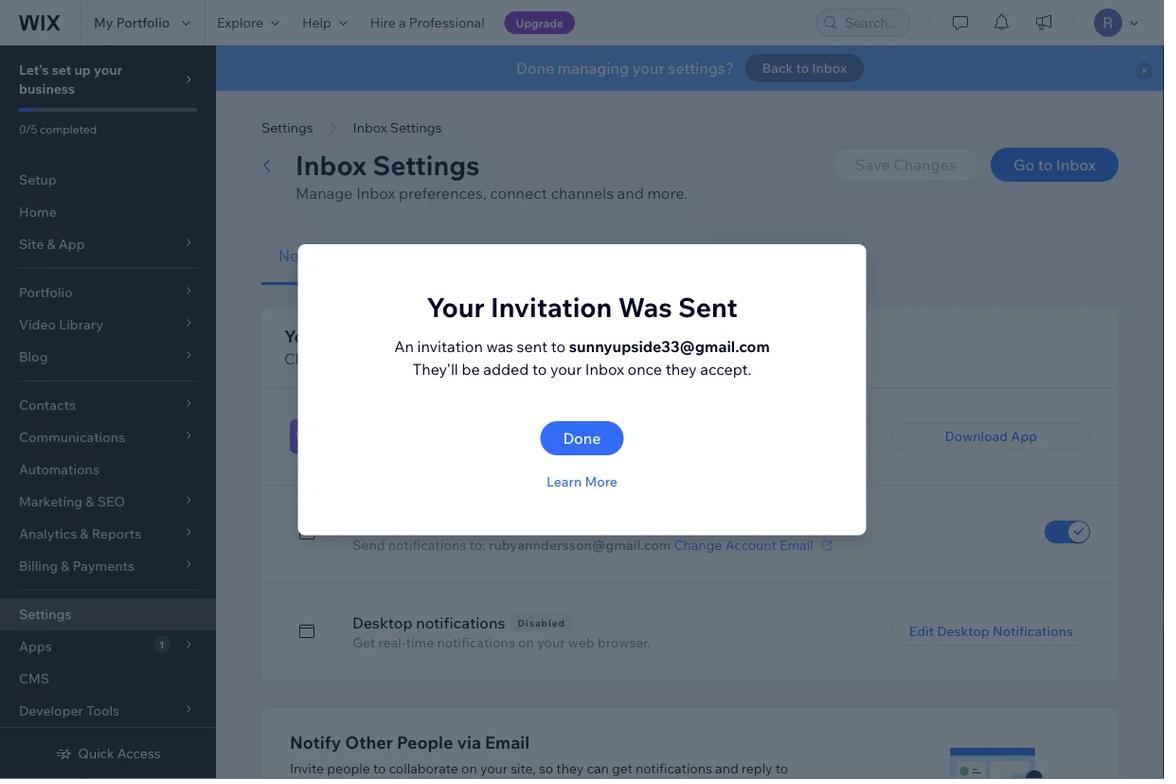 Task type: describe. For each thing, give the bounding box(es) containing it.
team
[[638, 246, 674, 265]]

learn
[[547, 473, 582, 489]]

choose
[[284, 350, 338, 368]]

notify
[[290, 732, 341, 753]]

learn more
[[547, 473, 618, 489]]

cms link
[[0, 663, 216, 695]]

hire
[[370, 14, 396, 31]]

via
[[457, 732, 481, 753]]

let's
[[19, 62, 49, 78]]

reply
[[742, 760, 773, 777]]

to right go
[[1038, 155, 1053, 174]]

go
[[1014, 155, 1035, 174]]

wix
[[442, 440, 466, 456]]

managing
[[558, 59, 629, 78]]

more.
[[647, 184, 688, 203]]

once
[[628, 360, 662, 379]]

email up the send
[[352, 516, 391, 535]]

professional
[[409, 14, 485, 31]]

done managing your settings? alert
[[216, 45, 1164, 91]]

help
[[302, 14, 331, 31]]

to down sent
[[532, 360, 547, 379]]

inbox settings
[[353, 119, 442, 136]]

inbox settings manage inbox preferences, connect channels and more.
[[296, 148, 688, 203]]

browser.
[[598, 635, 651, 651]]

portfolio
[[116, 14, 170, 31]]

to inside done managing your settings? alert
[[796, 60, 809, 76]]

notifications for send
[[388, 537, 466, 554]]

change account email
[[674, 537, 813, 554]]

of
[[489, 350, 503, 368]]

sent
[[678, 290, 738, 323]]

automations
[[19, 461, 99, 478]]

my
[[94, 14, 113, 31]]

go to inbox button
[[991, 148, 1119, 182]]

to down other
[[373, 760, 386, 777]]

your inside an invitation was sent to sunnyupside33@gmail.com they'll be added to your inbox once they accept.
[[550, 360, 582, 379]]

and inside your notifications choose how you get notified of chat messages and emails.
[[616, 350, 643, 368]]

sent
[[517, 337, 548, 356]]

quick access
[[78, 745, 161, 762]]

invitation
[[491, 290, 612, 323]]

time
[[406, 635, 434, 651]]

let's set up your business
[[19, 62, 122, 97]]

&
[[624, 246, 634, 265]]

your for your notifications choose how you get notified of chat messages and emails.
[[284, 325, 322, 347]]

email up invitation
[[503, 246, 541, 265]]

web
[[568, 635, 595, 651]]

to right sent
[[551, 337, 566, 356]]

they'll
[[413, 360, 458, 379]]

edit
[[909, 623, 934, 640]]

visitors
[[618, 440, 663, 456]]

invite
[[290, 760, 324, 777]]

get real-time notifications on your web browser.
[[352, 635, 651, 651]]

inbox up manage at the top left of page
[[296, 148, 367, 181]]

quick
[[78, 745, 114, 762]]

sidebar element
[[0, 45, 216, 780]]

email right account
[[780, 537, 813, 554]]

settings inside settings button
[[261, 119, 313, 136]]

settings inside inbox settings button
[[390, 119, 442, 136]]

and inside 'inbox settings manage inbox preferences, connect channels and more.'
[[617, 184, 644, 203]]

setup
[[19, 171, 57, 188]]

home link
[[0, 196, 216, 228]]

an
[[394, 337, 414, 356]]

profile
[[575, 246, 621, 265]]

desktop notifications
[[352, 614, 505, 633]]

site,
[[511, 760, 536, 777]]

enabled
[[496, 520, 540, 531]]

your inside done managing your settings? alert
[[633, 59, 665, 78]]

other
[[345, 732, 393, 753]]

your invitation was sent
[[426, 290, 738, 323]]

was
[[618, 290, 672, 323]]

how
[[342, 350, 371, 368]]

settings inside settings link
[[19, 606, 71, 623]]

back to inbox
[[762, 60, 847, 76]]

notifications inside notify other people via email invite people to collaborate on your site, so they can get notifications and reply to messages.
[[636, 760, 712, 777]]

cms
[[19, 671, 49, 687]]

my portfolio
[[94, 14, 170, 31]]

Search... field
[[839, 9, 904, 36]]

0 horizontal spatial notifications
[[278, 246, 369, 265]]

people
[[327, 760, 370, 777]]

messages.
[[290, 778, 355, 780]]

mobile
[[469, 440, 512, 456]]

sunnyupside33@gmail.com
[[569, 337, 770, 356]]

real-
[[378, 635, 406, 651]]

0/5
[[19, 122, 37, 136]]

change account email link
[[674, 537, 836, 554]]

get inside your notifications choose how you get notified of chat messages and emails.
[[404, 350, 428, 368]]

upgrade
[[516, 16, 563, 30]]

be
[[462, 360, 480, 379]]

go.
[[709, 440, 729, 456]]

to right app
[[542, 440, 555, 456]]

go to inbox
[[1014, 155, 1096, 174]]

accept.
[[700, 360, 752, 379]]

done for done
[[563, 429, 601, 448]]



Task type: vqa. For each thing, say whether or not it's contained in the screenshot.
Download App button
yes



Task type: locate. For each thing, give the bounding box(es) containing it.
0 horizontal spatial done
[[516, 59, 554, 78]]

hire a professional
[[370, 14, 485, 31]]

inbox inside back to inbox button
[[812, 60, 847, 76]]

done up learn more
[[563, 429, 601, 448]]

1 vertical spatial chat
[[558, 440, 585, 456]]

emails.
[[646, 350, 695, 368]]

notifications up you
[[325, 325, 429, 347]]

quick access button
[[55, 745, 161, 763]]

your inside notify other people via email invite people to collaborate on your site, so they can get notifications and reply to messages.
[[480, 760, 508, 777]]

get right you
[[404, 350, 428, 368]]

added
[[483, 360, 529, 379]]

to:
[[469, 537, 486, 554]]

0 vertical spatial chat
[[507, 350, 538, 368]]

notify other people via email invite people to collaborate on your site, so they can get notifications and reply to messages.
[[290, 732, 788, 780]]

2 vertical spatial on
[[461, 760, 477, 777]]

profile & team
[[575, 246, 674, 265]]

help button
[[291, 0, 359, 45]]

they right so
[[556, 760, 584, 777]]

they inside notify other people via email invite people to collaborate on your site, so they can get notifications and reply to messages.
[[556, 760, 584, 777]]

on for app
[[666, 440, 682, 456]]

desktop inside button
[[937, 623, 990, 640]]

your left site,
[[480, 760, 508, 777]]

0 vertical spatial get
[[404, 350, 428, 368]]

inbox
[[812, 60, 847, 76], [353, 119, 387, 136], [296, 148, 367, 181], [1056, 155, 1096, 174], [356, 184, 395, 203], [585, 360, 624, 379]]

your inside let's set up your business
[[94, 62, 122, 78]]

1 horizontal spatial the
[[685, 440, 706, 456]]

download inside button
[[945, 428, 1008, 445]]

get inside notify other people via email invite people to collaborate on your site, so they can get notifications and reply to messages.
[[612, 760, 633, 777]]

done inside done managing your settings? alert
[[516, 59, 554, 78]]

messages
[[541, 350, 613, 368]]

notifications for email
[[395, 516, 484, 535]]

1 horizontal spatial on
[[518, 635, 534, 651]]

back
[[762, 60, 793, 76]]

access
[[117, 745, 161, 762]]

app
[[1011, 428, 1037, 445]]

desktop right edit
[[937, 623, 990, 640]]

0 horizontal spatial on
[[461, 760, 477, 777]]

back to inbox button
[[745, 54, 864, 82]]

chat left 'with' on the bottom right of the page
[[558, 440, 585, 456]]

on right visitors
[[666, 440, 682, 456]]

chat right of
[[507, 350, 538, 368]]

desktop up real-
[[352, 614, 413, 633]]

settings
[[261, 119, 313, 136], [390, 119, 442, 136], [373, 148, 480, 181], [19, 606, 71, 623]]

inbox inside go to inbox button
[[1056, 155, 1096, 174]]

1 horizontal spatial get
[[612, 760, 633, 777]]

2 horizontal spatial on
[[666, 440, 682, 456]]

was
[[486, 337, 513, 356]]

1 the from the left
[[418, 440, 439, 456]]

change
[[674, 537, 722, 554]]

on down disabled
[[518, 635, 534, 651]]

can
[[587, 760, 609, 777]]

1 vertical spatial and
[[616, 350, 643, 368]]

home
[[19, 204, 57, 220]]

your
[[426, 290, 485, 323], [284, 325, 322, 347]]

so
[[539, 760, 553, 777]]

get
[[352, 635, 375, 651]]

notifications up to:
[[395, 516, 484, 535]]

channels
[[551, 184, 614, 203]]

collaborate
[[389, 760, 458, 777]]

1 vertical spatial they
[[556, 760, 584, 777]]

the left wix
[[418, 440, 439, 456]]

inbox right manage at the top left of page
[[356, 184, 395, 203]]

2 vertical spatial and
[[715, 760, 739, 777]]

to
[[796, 60, 809, 76], [1038, 155, 1053, 174], [551, 337, 566, 356], [532, 360, 547, 379], [542, 440, 555, 456], [373, 760, 386, 777], [776, 760, 788, 777]]

settings?
[[668, 59, 734, 78]]

0 horizontal spatial desktop
[[352, 614, 413, 633]]

on inside notify other people via email invite people to collaborate on your site, so they can get notifications and reply to messages.
[[461, 760, 477, 777]]

inbox inside an invitation was sent to sunnyupside33@gmail.com they'll be added to your inbox once they accept.
[[585, 360, 624, 379]]

on for email
[[461, 760, 477, 777]]

the left go.
[[685, 440, 706, 456]]

chat inside your notifications choose how you get notified of chat messages and emails.
[[507, 350, 538, 368]]

0 vertical spatial notifications
[[278, 246, 369, 265]]

they
[[666, 360, 697, 379], [556, 760, 584, 777]]

done down the upgrade
[[516, 59, 554, 78]]

settings link
[[0, 599, 216, 631]]

notifications down email notifications
[[388, 537, 466, 554]]

email notifications
[[352, 516, 484, 535]]

done
[[516, 59, 554, 78], [563, 429, 601, 448]]

a
[[399, 14, 406, 31]]

inbox right settings button
[[353, 119, 387, 136]]

1 vertical spatial notifications
[[993, 623, 1073, 640]]

1 horizontal spatial download
[[945, 428, 1008, 445]]

notifications for desktop
[[416, 614, 505, 633]]

notifications up time
[[416, 614, 505, 633]]

0 vertical spatial on
[[666, 440, 682, 456]]

upgrade button
[[505, 11, 575, 34]]

notifications inside your notifications choose how you get notified of chat messages and emails.
[[325, 325, 429, 347]]

edit desktop notifications button
[[892, 618, 1090, 646]]

and inside notify other people via email invite people to collaborate on your site, so they can get notifications and reply to messages.
[[715, 760, 739, 777]]

0 vertical spatial done
[[516, 59, 554, 78]]

inbox left the once
[[585, 360, 624, 379]]

send
[[352, 537, 385, 554]]

0 horizontal spatial get
[[404, 350, 428, 368]]

up
[[74, 62, 91, 78]]

completed
[[40, 122, 97, 136]]

1 horizontal spatial desktop
[[937, 623, 990, 640]]

email up site,
[[485, 732, 530, 753]]

set
[[52, 62, 71, 78]]

0/5 completed
[[19, 122, 97, 136]]

0 horizontal spatial they
[[556, 760, 584, 777]]

1 horizontal spatial your
[[426, 290, 485, 323]]

your right added
[[550, 360, 582, 379]]

on down via at the left bottom of page
[[461, 760, 477, 777]]

0 vertical spatial your
[[426, 290, 485, 323]]

account
[[725, 537, 777, 554]]

1 vertical spatial get
[[612, 760, 633, 777]]

to right reply
[[776, 760, 788, 777]]

settings inside 'inbox settings manage inbox preferences, connect channels and more.'
[[373, 148, 480, 181]]

2 the from the left
[[685, 440, 706, 456]]

notifications for your
[[325, 325, 429, 347]]

inbox right back on the top right
[[812, 60, 847, 76]]

desktop
[[352, 614, 413, 633], [937, 623, 990, 640]]

settings button
[[252, 114, 323, 142]]

invitation
[[417, 337, 483, 356]]

and left reply
[[715, 760, 739, 777]]

edit desktop notifications
[[909, 623, 1073, 640]]

chat
[[507, 350, 538, 368], [558, 440, 585, 456]]

automations link
[[0, 454, 216, 486]]

notifications inside button
[[993, 623, 1073, 640]]

0 horizontal spatial the
[[418, 440, 439, 456]]

they down sunnyupside33@gmail.com
[[666, 360, 697, 379]]

done for done managing your settings?
[[516, 59, 554, 78]]

0 vertical spatial they
[[666, 360, 697, 379]]

your notifications choose how you get notified of chat messages and emails.
[[284, 325, 695, 368]]

0 horizontal spatial your
[[284, 325, 322, 347]]

download for download the wix mobile app to chat with visitors on the go.
[[352, 440, 415, 456]]

download left wix
[[352, 440, 415, 456]]

1 horizontal spatial done
[[563, 429, 601, 448]]

you
[[375, 350, 401, 368]]

0 horizontal spatial chat
[[507, 350, 538, 368]]

done button
[[540, 421, 624, 455]]

rubyanndersson@gmail.com
[[489, 537, 671, 554]]

your up choose
[[284, 325, 322, 347]]

and
[[617, 184, 644, 203], [616, 350, 643, 368], [715, 760, 739, 777]]

app
[[515, 440, 539, 456]]

notifications down the desktop notifications
[[437, 635, 515, 651]]

and left the emails.
[[616, 350, 643, 368]]

done managing your settings?
[[516, 59, 734, 78]]

notifications
[[278, 246, 369, 265], [993, 623, 1073, 640]]

1 vertical spatial on
[[518, 635, 534, 651]]

they inside an invitation was sent to sunnyupside33@gmail.com they'll be added to your inbox once they accept.
[[666, 360, 697, 379]]

inbox right go
[[1056, 155, 1096, 174]]

your up invitation
[[426, 290, 485, 323]]

business
[[19, 81, 75, 97]]

your inside your notifications choose how you get notified of chat messages and emails.
[[284, 325, 322, 347]]

download left app
[[945, 428, 1008, 445]]

1 horizontal spatial chat
[[558, 440, 585, 456]]

they for email
[[556, 760, 584, 777]]

your left settings?
[[633, 59, 665, 78]]

1 horizontal spatial they
[[666, 360, 697, 379]]

they for to
[[666, 360, 697, 379]]

1 vertical spatial your
[[284, 325, 322, 347]]

0 vertical spatial and
[[617, 184, 644, 203]]

preferences,
[[399, 184, 487, 203]]

0 horizontal spatial download
[[352, 440, 415, 456]]

done inside done "button"
[[563, 429, 601, 448]]

download for download app
[[945, 428, 1008, 445]]

your right up
[[94, 62, 122, 78]]

download app
[[945, 428, 1037, 445]]

hire a professional link
[[359, 0, 496, 45]]

and left more.
[[617, 184, 644, 203]]

get right can
[[612, 760, 633, 777]]

to right back on the top right
[[796, 60, 809, 76]]

your down disabled
[[537, 635, 565, 651]]

1 vertical spatial done
[[563, 429, 601, 448]]

people
[[397, 732, 453, 753]]

email inside notify other people via email invite people to collaborate on your site, so they can get notifications and reply to messages.
[[485, 732, 530, 753]]

download app button
[[892, 422, 1090, 451]]

connect
[[490, 184, 547, 203]]

disabled
[[518, 617, 565, 629]]

inbox inside inbox settings button
[[353, 119, 387, 136]]

notifications right can
[[636, 760, 712, 777]]

manage
[[296, 184, 353, 203]]

1 horizontal spatial notifications
[[993, 623, 1073, 640]]

setup link
[[0, 164, 216, 196]]

your for your invitation was sent
[[426, 290, 485, 323]]



